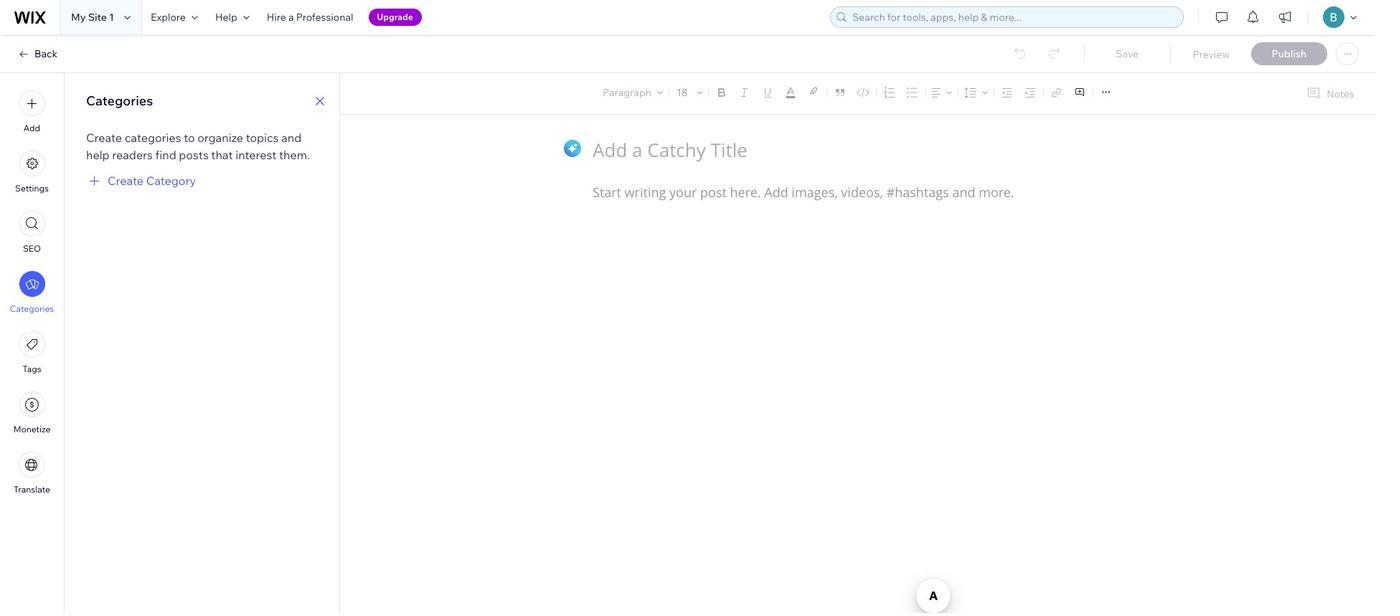 Task type: locate. For each thing, give the bounding box(es) containing it.
settings button
[[15, 151, 49, 194]]

0 vertical spatial categories
[[86, 93, 153, 109]]

hire a professional link
[[258, 0, 362, 34]]

create inside 'create categories to organize topics and help readers find posts that interest them.'
[[86, 131, 122, 145]]

help
[[215, 11, 237, 24]]

interest
[[236, 148, 277, 162]]

categories
[[86, 93, 153, 109], [10, 304, 54, 314]]

paragraph
[[603, 86, 652, 99]]

0 vertical spatial create
[[86, 131, 122, 145]]

categories
[[125, 131, 181, 145]]

create inside button
[[108, 174, 144, 188]]

back
[[34, 47, 58, 60]]

explore
[[151, 11, 186, 24]]

create for create categories to organize topics and help readers find posts that interest them.
[[86, 131, 122, 145]]

categories up tags button
[[10, 304, 54, 314]]

create for create category
[[108, 174, 144, 188]]

1 vertical spatial categories
[[10, 304, 54, 314]]

create category
[[108, 174, 196, 188]]

help button
[[207, 0, 258, 34]]

1 vertical spatial create
[[108, 174, 144, 188]]

translate
[[14, 484, 50, 495]]

site
[[88, 11, 107, 24]]

tags button
[[19, 332, 45, 375]]

and
[[281, 131, 302, 145]]

create categories to organize topics and help readers find posts that interest them.
[[86, 131, 310, 162]]

0 horizontal spatial categories
[[10, 304, 54, 314]]

add
[[24, 123, 40, 133]]

create up help
[[86, 131, 122, 145]]

menu containing add
[[0, 82, 64, 504]]

menu
[[0, 82, 64, 504]]

my
[[71, 11, 86, 24]]

notes
[[1327, 87, 1355, 100]]

monetize
[[13, 424, 50, 435]]

Search for tools, apps, help & more... field
[[848, 7, 1179, 27]]

create
[[86, 131, 122, 145], [108, 174, 144, 188]]

create down readers
[[108, 174, 144, 188]]

1 horizontal spatial categories
[[86, 93, 153, 109]]

1
[[109, 11, 114, 24]]

categories up categories
[[86, 93, 153, 109]]



Task type: describe. For each thing, give the bounding box(es) containing it.
readers
[[112, 148, 153, 162]]

to
[[184, 131, 195, 145]]

add button
[[19, 90, 45, 133]]

back button
[[17, 47, 58, 60]]

a
[[288, 11, 294, 24]]

that
[[211, 148, 233, 162]]

find
[[155, 148, 176, 162]]

settings
[[15, 183, 49, 194]]

translate button
[[14, 452, 50, 495]]

paragraph button
[[600, 83, 666, 103]]

help
[[86, 148, 110, 162]]

topics
[[246, 131, 279, 145]]

upgrade button
[[369, 9, 422, 26]]

category
[[146, 174, 196, 188]]

organize
[[197, 131, 243, 145]]

notes button
[[1301, 84, 1359, 103]]

seo button
[[19, 211, 45, 254]]

upgrade
[[377, 11, 413, 22]]

monetize button
[[13, 392, 50, 435]]

Add a Catchy Title text field
[[593, 137, 1109, 163]]

categories button
[[10, 271, 54, 314]]

professional
[[296, 11, 353, 24]]

seo
[[23, 243, 41, 254]]

hire
[[267, 11, 286, 24]]

my site 1
[[71, 11, 114, 24]]

posts
[[179, 148, 209, 162]]

them.
[[279, 148, 310, 162]]

create category button
[[86, 172, 196, 189]]

hire a professional
[[267, 11, 353, 24]]

tags
[[23, 364, 41, 375]]



Task type: vqa. For each thing, say whether or not it's contained in the screenshot.
left Apps
no



